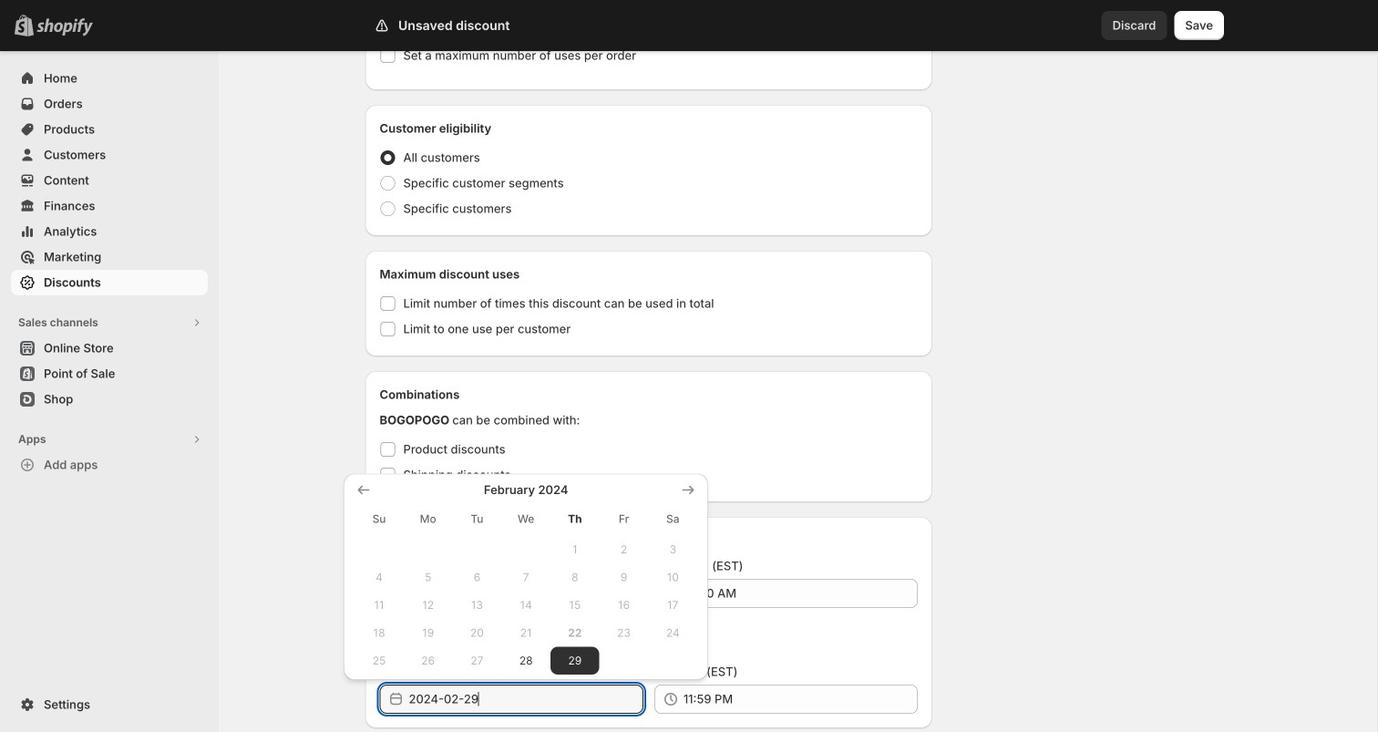 Task type: describe. For each thing, give the bounding box(es) containing it.
thursday element
[[551, 503, 600, 536]]

YYYY-MM-DD text field
[[409, 685, 643, 714]]

tuesday element
[[453, 503, 502, 536]]

saturday element
[[649, 503, 698, 536]]



Task type: vqa. For each thing, say whether or not it's contained in the screenshot.
Enter time text box at the bottom of the page
yes



Task type: locate. For each thing, give the bounding box(es) containing it.
shopify image
[[36, 18, 93, 36]]

Enter time text field
[[684, 579, 918, 608]]

sunday element
[[355, 503, 404, 536]]

monday element
[[404, 503, 453, 536]]

friday element
[[600, 503, 649, 536]]

Enter time text field
[[684, 685, 918, 714]]

wednesday element
[[502, 503, 551, 536]]

grid
[[355, 481, 698, 675]]



